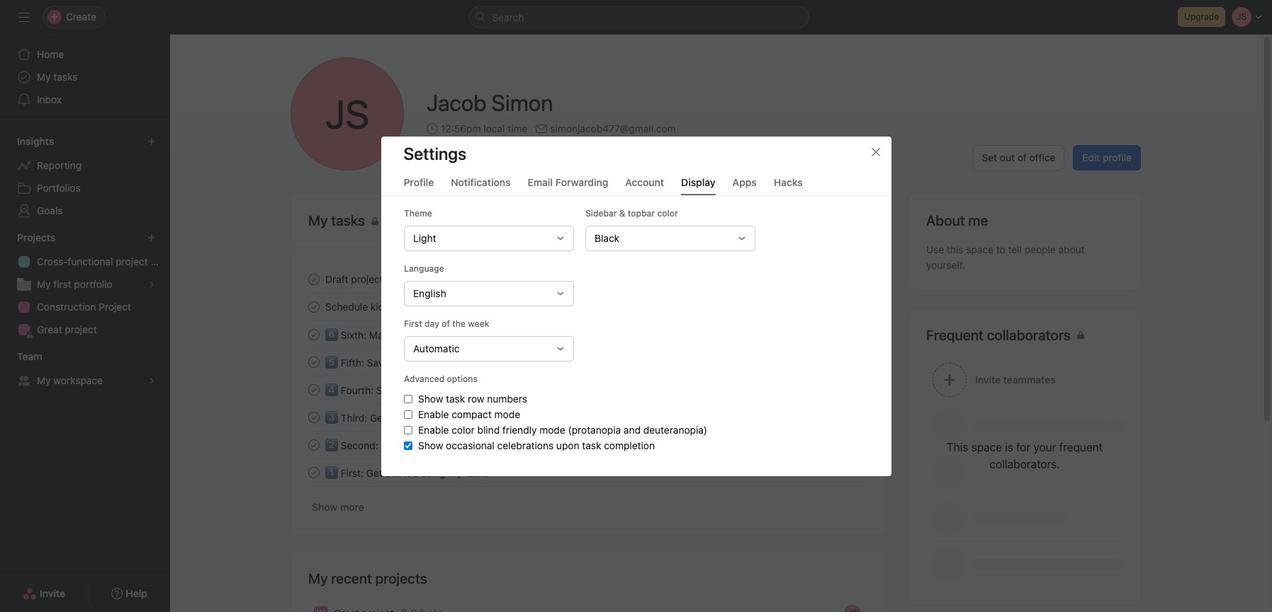 Task type: locate. For each thing, give the bounding box(es) containing it.
mark complete image for 3️⃣
[[305, 409, 322, 426]]

0 vertical spatial enable
[[418, 409, 449, 421]]

third:
[[341, 412, 367, 424]]

settings
[[404, 143, 466, 163]]

the for layout
[[403, 440, 418, 452]]

enable for enable color blind friendly mode (protanopia and deuteranopia)
[[418, 424, 449, 436]]

portfolios
[[37, 182, 81, 194]]

1 horizontal spatial tasks
[[465, 468, 489, 480]]

0 vertical spatial task
[[445, 393, 465, 405]]

friendly
[[502, 424, 536, 436]]

recent projects
[[331, 571, 427, 587]]

notifications
[[451, 176, 511, 188]]

Mark complete checkbox
[[305, 299, 322, 316], [305, 382, 322, 399], [305, 409, 322, 426], [305, 465, 322, 482]]

4 mark complete checkbox from the top
[[305, 465, 322, 482]]

get right third:
[[370, 412, 386, 424]]

1 vertical spatial mark complete image
[[305, 299, 322, 316]]

1 vertical spatial get
[[366, 468, 383, 480]]

enable up layout
[[418, 424, 449, 436]]

2 mark complete image from the top
[[305, 354, 322, 371]]

1 mark complete image from the top
[[305, 271, 322, 288]]

work down first
[[396, 330, 418, 342]]

show down advanced
[[418, 393, 443, 405]]

goals link
[[9, 200, 162, 223]]

of up manageable
[[441, 319, 450, 329]]

draft
[[325, 274, 348, 286]]

1 vertical spatial of
[[441, 319, 450, 329]]

brief
[[386, 274, 407, 286]]

incoming
[[443, 385, 485, 397]]

my up inbox
[[37, 71, 51, 83]]

mode
[[494, 409, 520, 421], [539, 424, 565, 436]]

the up manageable
[[452, 319, 465, 329]]

numbers
[[487, 393, 527, 405]]

task
[[445, 393, 465, 405], [582, 440, 601, 452]]

day
[[424, 319, 439, 329]]

nov 2 button
[[845, 468, 868, 478]]

draft project brief
[[325, 274, 407, 286]]

the
[[452, 319, 465, 329], [403, 440, 418, 452]]

1 horizontal spatial mode
[[539, 424, 565, 436]]

set out of office
[[982, 152, 1055, 164]]

3 mark complete image from the top
[[305, 382, 322, 399]]

0 horizontal spatial time
[[392, 357, 411, 369]]

mark complete image
[[305, 326, 322, 343], [305, 354, 322, 371], [305, 382, 322, 399], [305, 409, 322, 426], [305, 465, 322, 482]]

1 enable from the top
[[418, 409, 449, 421]]

my workspace link
[[9, 370, 162, 393]]

mark complete image left 4️⃣
[[305, 382, 322, 399]]

1 horizontal spatial work
[[487, 385, 509, 397]]

people
[[1025, 244, 1056, 256]]

2
[[863, 468, 868, 478]]

blind
[[477, 424, 499, 436]]

0 horizontal spatial work
[[396, 330, 418, 342]]

theme
[[404, 208, 432, 219]]

mark complete checkbox for 4️⃣
[[305, 382, 322, 399]]

of for office
[[1017, 152, 1027, 164]]

1 vertical spatial time
[[392, 357, 411, 369]]

mark complete image left schedule
[[305, 299, 322, 316]]

project left plan
[[116, 256, 148, 268]]

project for draft project brief
[[351, 274, 383, 286]]

teams element
[[0, 344, 170, 395]]

invite
[[40, 588, 65, 600]]

show more button
[[308, 495, 368, 521]]

sidebar & topbar color
[[585, 208, 678, 219]]

row
[[467, 393, 484, 405]]

1 vertical spatial tasks
[[465, 468, 489, 480]]

1 vertical spatial the
[[403, 440, 418, 452]]

0 horizontal spatial color
[[451, 424, 474, 436]]

my for my tasks
[[37, 71, 51, 83]]

mark complete image for draft
[[305, 271, 322, 288]]

insights element
[[0, 129, 170, 225]]

0 vertical spatial the
[[452, 319, 465, 329]]

5 mark complete image from the top
[[305, 465, 322, 482]]

sections
[[459, 412, 497, 424]]

email
[[528, 176, 553, 188]]

collaborating
[[428, 357, 488, 369]]

1 horizontal spatial color
[[657, 208, 678, 219]]

time
[[508, 123, 528, 135], [392, 357, 411, 369]]

2 vertical spatial project
[[65, 324, 97, 336]]

my workspace
[[37, 375, 103, 387]]

mark complete checkbox left the 3️⃣
[[305, 409, 322, 426]]

my up board image
[[308, 571, 328, 587]]

of right the out
[[1017, 152, 1027, 164]]

enable compact mode
[[418, 409, 520, 421]]

set
[[982, 152, 997, 164]]

1 mark complete checkbox from the top
[[305, 271, 322, 288]]

of down the advanced options
[[431, 385, 440, 397]]

and
[[623, 424, 640, 436]]

6️⃣
[[325, 330, 338, 342]]

Mark complete checkbox
[[305, 271, 322, 288], [305, 326, 322, 343], [305, 354, 322, 371], [305, 437, 322, 454]]

1 horizontal spatial the
[[452, 319, 465, 329]]

1 vertical spatial project
[[351, 274, 383, 286]]

task down (protanopia
[[582, 440, 601, 452]]

0 vertical spatial tasks
[[53, 71, 78, 83]]

2 mark complete checkbox from the top
[[305, 382, 322, 399]]

show inside button
[[312, 502, 338, 514]]

1 vertical spatial enable
[[418, 424, 449, 436]]

js
[[325, 91, 369, 137]]

black
[[594, 232, 619, 244]]

color up black dropdown button
[[657, 208, 678, 219]]

hide sidebar image
[[18, 11, 30, 23]]

0 horizontal spatial tasks
[[53, 71, 78, 83]]

mark complete checkbox left 2️⃣
[[305, 437, 322, 454]]

2️⃣ second: find the layout that's right for you
[[325, 440, 535, 452]]

mark complete checkbox left draft
[[305, 271, 322, 288]]

mark complete checkbox left 1️⃣
[[305, 465, 322, 482]]

first
[[53, 278, 71, 291]]

0 vertical spatial mode
[[494, 409, 520, 421]]

task left row
[[445, 393, 465, 405]]

my inside teams element
[[37, 375, 51, 387]]

Show occasional celebrations upon task completion checkbox
[[404, 442, 412, 450]]

0 vertical spatial of
[[1017, 152, 1027, 164]]

my recent projects
[[308, 571, 427, 587]]

4 mark complete checkbox from the top
[[305, 437, 322, 454]]

show left more
[[312, 502, 338, 514]]

mark complete image left draft
[[305, 271, 322, 288]]

1 horizontal spatial time
[[508, 123, 528, 135]]

2 mark complete checkbox from the top
[[305, 326, 322, 343]]

my inside projects element
[[37, 278, 51, 291]]

email forwarding button
[[528, 176, 608, 195]]

get
[[370, 412, 386, 424], [366, 468, 383, 480]]

mark complete image left 6️⃣
[[305, 326, 322, 343]]

0 vertical spatial color
[[657, 208, 678, 219]]

2 vertical spatial mark complete image
[[305, 437, 322, 454]]

mark complete image for schedule
[[305, 299, 322, 316]]

2 horizontal spatial of
[[1017, 152, 1027, 164]]

mark complete image left the 3️⃣
[[305, 409, 322, 426]]

1 horizontal spatial task
[[582, 440, 601, 452]]

light
[[413, 232, 436, 244]]

of inside button
[[1017, 152, 1027, 164]]

construction project link
[[9, 296, 162, 319]]

5️⃣ fifth: save time by collaborating in asana
[[325, 357, 529, 369]]

simonjacob477@gmail.com link
[[550, 121, 676, 137]]

mark complete checkbox left schedule
[[305, 299, 322, 316]]

mark complete checkbox for draft
[[305, 271, 322, 288]]

the down enable color blind friendly mode (protanopia and deuteranopia) option at the bottom of page
[[403, 440, 418, 452]]

0 horizontal spatial the
[[403, 440, 418, 452]]

fourth:
[[341, 385, 374, 397]]

0 horizontal spatial task
[[445, 393, 465, 405]]

0 vertical spatial mark complete image
[[305, 271, 322, 288]]

2 horizontal spatial project
[[351, 274, 383, 286]]

2 vertical spatial show
[[312, 502, 338, 514]]

office
[[1029, 152, 1055, 164]]

tasks inside global element
[[53, 71, 78, 83]]

0 vertical spatial project
[[116, 256, 148, 268]]

portfolios link
[[9, 177, 162, 200]]

(protanopia
[[568, 424, 621, 436]]

mark complete checkbox for 1️⃣
[[305, 465, 322, 482]]

hacks
[[774, 176, 803, 188]]

mark complete checkbox for schedule
[[305, 299, 322, 316]]

3 mark complete checkbox from the top
[[305, 354, 322, 371]]

2 mark complete image from the top
[[305, 299, 322, 316]]

mark complete checkbox left 4️⃣
[[305, 382, 322, 399]]

tasks
[[53, 71, 78, 83], [465, 468, 489, 480]]

my left workspace
[[37, 375, 51, 387]]

account
[[625, 176, 664, 188]]

make
[[369, 330, 394, 342]]

1 vertical spatial work
[[487, 385, 509, 397]]

more
[[340, 502, 364, 514]]

apps
[[732, 176, 757, 188]]

3 mark complete image from the top
[[305, 437, 322, 454]]

tasks down home
[[53, 71, 78, 83]]

my inside global element
[[37, 71, 51, 83]]

4 mark complete image from the top
[[305, 409, 322, 426]]

time left 'by'
[[392, 357, 411, 369]]

1 mark complete image from the top
[[305, 326, 322, 343]]

work right row
[[487, 385, 509, 397]]

1 horizontal spatial of
[[441, 319, 450, 329]]

my tasks link
[[9, 66, 162, 89]]

mark complete checkbox left 6️⃣
[[305, 326, 322, 343]]

1 vertical spatial show
[[418, 440, 443, 452]]

4️⃣
[[325, 385, 338, 397]]

3 mark complete checkbox from the top
[[305, 409, 322, 426]]

show right show occasional celebrations upon task completion checkbox
[[418, 440, 443, 452]]

meeting
[[404, 301, 441, 313]]

project down construction project link
[[65, 324, 97, 336]]

my tasks
[[37, 71, 78, 83]]

automatic
[[413, 343, 459, 355]]

show more
[[312, 502, 364, 514]]

3️⃣
[[325, 412, 338, 424]]

inbox
[[37, 94, 62, 106]]

color up that's
[[451, 424, 474, 436]]

mark complete image left 2️⃣
[[305, 437, 322, 454]]

get right first:
[[366, 468, 383, 480]]

options
[[447, 374, 477, 384]]

my left first at the top of page
[[37, 278, 51, 291]]

english
[[413, 287, 446, 299]]

show for show task row numbers
[[418, 393, 443, 405]]

mark complete image left 1️⃣
[[305, 465, 322, 482]]

0 horizontal spatial project
[[65, 324, 97, 336]]

2 enable from the top
[[418, 424, 449, 436]]

goals
[[37, 205, 63, 217]]

mark complete image
[[305, 271, 322, 288], [305, 299, 322, 316], [305, 437, 322, 454]]

0 vertical spatial show
[[418, 393, 443, 405]]

tasks down occasional
[[465, 468, 489, 480]]

enable
[[418, 409, 449, 421], [418, 424, 449, 436]]

show
[[418, 393, 443, 405], [418, 440, 443, 452], [312, 502, 338, 514]]

0 horizontal spatial of
[[431, 385, 440, 397]]

1 mark complete checkbox from the top
[[305, 299, 322, 316]]

mode up upon
[[539, 424, 565, 436]]

enable right enable compact mode checkbox on the left bottom
[[418, 409, 449, 421]]

mode down numbers
[[494, 409, 520, 421]]

mark complete checkbox left 5️⃣
[[305, 354, 322, 371]]

enable for enable compact mode
[[418, 409, 449, 421]]

for
[[503, 440, 516, 452]]

project for great project
[[65, 324, 97, 336]]

mark complete checkbox for 5️⃣
[[305, 354, 322, 371]]

my for my recent projects
[[308, 571, 328, 587]]

jacob simon
[[427, 89, 553, 116]]

mark complete image left 5️⃣
[[305, 354, 322, 371]]

save
[[367, 357, 389, 369]]

project left the brief in the top of the page
[[351, 274, 383, 286]]

to
[[996, 244, 1005, 256]]

0 horizontal spatial mode
[[494, 409, 520, 421]]

top
[[413, 385, 428, 397]]

time right local
[[508, 123, 528, 135]]

12:56pm
[[441, 123, 481, 135]]

0 vertical spatial get
[[370, 412, 386, 424]]



Task type: vqa. For each thing, say whether or not it's contained in the screenshot.
Manual
no



Task type: describe. For each thing, give the bounding box(es) containing it.
first day of the week
[[404, 319, 489, 329]]

show occasional celebrations upon task completion
[[418, 440, 654, 452]]

reporting
[[37, 159, 82, 171]]

get for organized
[[370, 412, 386, 424]]

space
[[966, 244, 993, 256]]

2 vertical spatial of
[[431, 385, 440, 397]]

1 vertical spatial mode
[[539, 424, 565, 436]]

0 vertical spatial work
[[396, 330, 418, 342]]

1 vertical spatial color
[[451, 424, 474, 436]]

display
[[681, 176, 715, 188]]

insights
[[17, 135, 54, 147]]

celebrations
[[497, 440, 553, 452]]

compact
[[451, 409, 491, 421]]

edit profile
[[1082, 152, 1132, 164]]

show for show occasional celebrations upon task completion
[[418, 440, 443, 452]]

this
[[947, 244, 963, 256]]

inbox link
[[9, 89, 162, 111]]

global element
[[0, 35, 170, 120]]

language
[[404, 263, 444, 274]]

mark complete image for 2️⃣
[[305, 437, 322, 454]]

advanced options
[[404, 374, 477, 384]]

forwarding
[[555, 176, 608, 188]]

mark complete checkbox for 3️⃣
[[305, 409, 322, 426]]

nov
[[845, 468, 861, 478]]

out
[[1000, 152, 1015, 164]]

of for the
[[441, 319, 450, 329]]

schedule kickoff meeting
[[325, 301, 441, 313]]

first:
[[341, 468, 364, 480]]

upgrade
[[1184, 11, 1219, 22]]

2️⃣
[[325, 440, 338, 452]]

my for my workspace
[[37, 375, 51, 387]]

that's
[[451, 440, 477, 452]]

using
[[421, 468, 445, 480]]

mark complete image for 1️⃣
[[305, 465, 322, 482]]

about
[[1058, 244, 1085, 256]]

sidebar
[[585, 208, 617, 219]]

show task row numbers
[[418, 393, 527, 405]]

fifth:
[[341, 357, 364, 369]]

1 horizontal spatial project
[[116, 256, 148, 268]]

get for started
[[366, 468, 383, 480]]

Enable compact mode checkbox
[[404, 411, 412, 419]]

board image
[[317, 610, 325, 613]]

12:56pm local time
[[441, 123, 528, 135]]

profile button
[[404, 176, 434, 195]]

by
[[414, 357, 425, 369]]

mark complete checkbox for 6️⃣
[[305, 326, 322, 343]]

functional
[[68, 256, 113, 268]]

5️⃣
[[325, 357, 338, 369]]

my for my first portfolio
[[37, 278, 51, 291]]

mark complete image for 4️⃣
[[305, 382, 322, 399]]

Enable color blind friendly mode (protanopia and deuteranopia) checkbox
[[404, 426, 412, 435]]

use
[[926, 244, 944, 256]]

project
[[99, 301, 131, 313]]

automatic button
[[404, 336, 574, 362]]

advanced
[[404, 374, 444, 384]]

plan
[[151, 256, 170, 268]]

show for show more
[[312, 502, 338, 514]]

find
[[381, 440, 400, 452]]

organized
[[389, 412, 434, 424]]

first
[[404, 319, 422, 329]]

started
[[385, 468, 418, 480]]

hacks button
[[774, 176, 803, 195]]

simonjacob477@gmail.com
[[550, 123, 676, 135]]

mark complete image for 6️⃣
[[305, 326, 322, 343]]

right
[[480, 440, 501, 452]]

3️⃣ third: get organized with sections
[[325, 412, 497, 424]]

kickoff
[[371, 301, 401, 313]]

schedule
[[325, 301, 368, 313]]

Show task row numbers checkbox
[[404, 395, 412, 404]]

close image
[[870, 146, 881, 158]]

home
[[37, 48, 64, 60]]

email forwarding
[[528, 176, 608, 188]]

0 vertical spatial time
[[508, 123, 528, 135]]

week
[[468, 319, 489, 329]]

&
[[619, 208, 625, 219]]

1️⃣
[[325, 468, 338, 480]]

you
[[519, 440, 535, 452]]

upgrade button
[[1178, 7, 1225, 27]]

use this space to tell people about yourself.
[[926, 244, 1085, 271]]

deuteranopia)
[[643, 424, 707, 436]]

great project
[[37, 324, 97, 336]]

tell
[[1008, 244, 1022, 256]]

the for week
[[452, 319, 465, 329]]

my right using
[[448, 468, 462, 480]]

layout
[[421, 440, 448, 452]]

mark complete image for 5️⃣
[[305, 354, 322, 371]]

manageable
[[421, 330, 477, 342]]

apps button
[[732, 176, 757, 195]]

projects element
[[0, 225, 170, 344]]

profile
[[1103, 152, 1132, 164]]

black button
[[585, 226, 755, 251]]

home link
[[9, 43, 162, 66]]

frequent collaborators
[[926, 327, 1071, 344]]

my first portfolio link
[[9, 274, 162, 296]]

mark complete checkbox for 2️⃣
[[305, 437, 322, 454]]

on
[[399, 385, 411, 397]]

nov 2
[[845, 468, 868, 478]]

edit profile button
[[1073, 145, 1141, 171]]

1 vertical spatial task
[[582, 440, 601, 452]]



